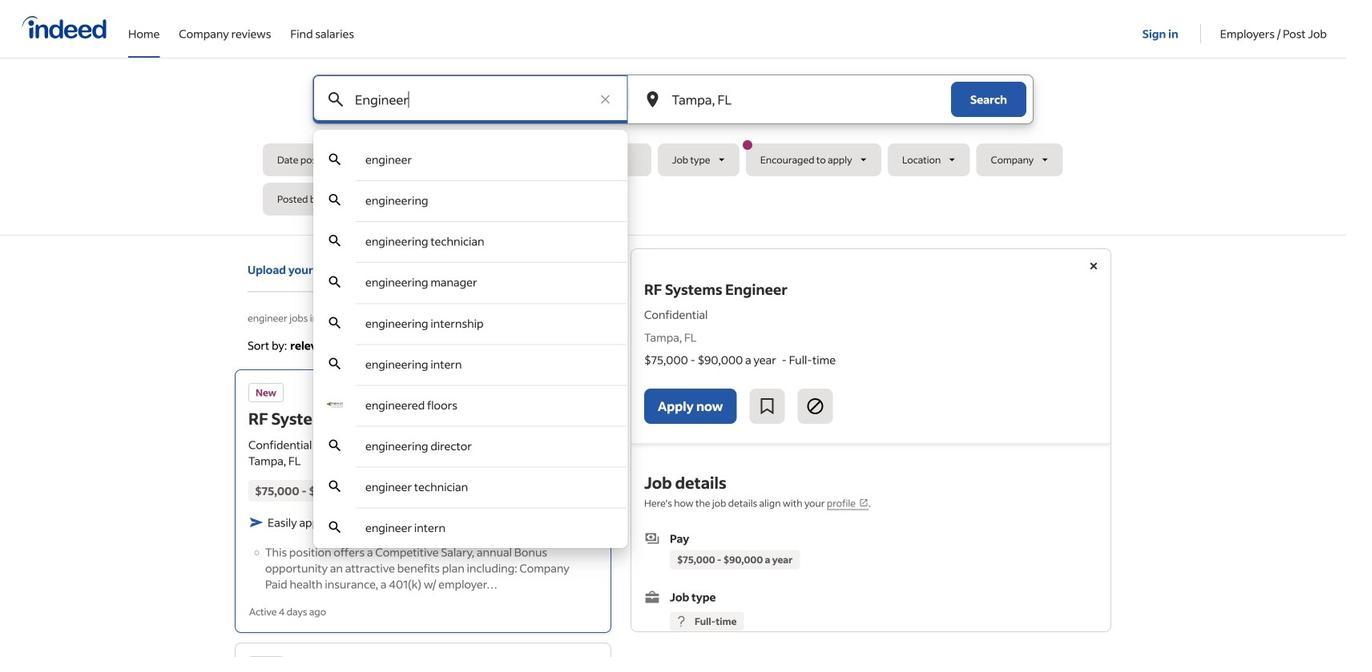 Task type: describe. For each thing, give the bounding box(es) containing it.
clear what input image
[[598, 91, 614, 107]]

missing qualification image
[[674, 614, 689, 629]]

engineered floors company results image
[[327, 397, 343, 413]]

save this job image
[[758, 397, 777, 416]]

search suggestions list box
[[313, 140, 628, 548]]



Task type: vqa. For each thing, say whether or not it's contained in the screenshot.
missing qualification icon
yes



Task type: locate. For each thing, give the bounding box(es) containing it.
close job details image
[[1085, 257, 1104, 276]]

Edit location text field
[[669, 75, 920, 123]]

search: Job title, keywords, or company text field
[[352, 75, 590, 123]]

group
[[568, 377, 604, 413]]

not interested image
[[806, 397, 825, 416]]

job preferences (opens in a new window) image
[[860, 498, 869, 508]]

None search field
[[263, 75, 1084, 548]]

help icon image
[[580, 336, 599, 355]]



